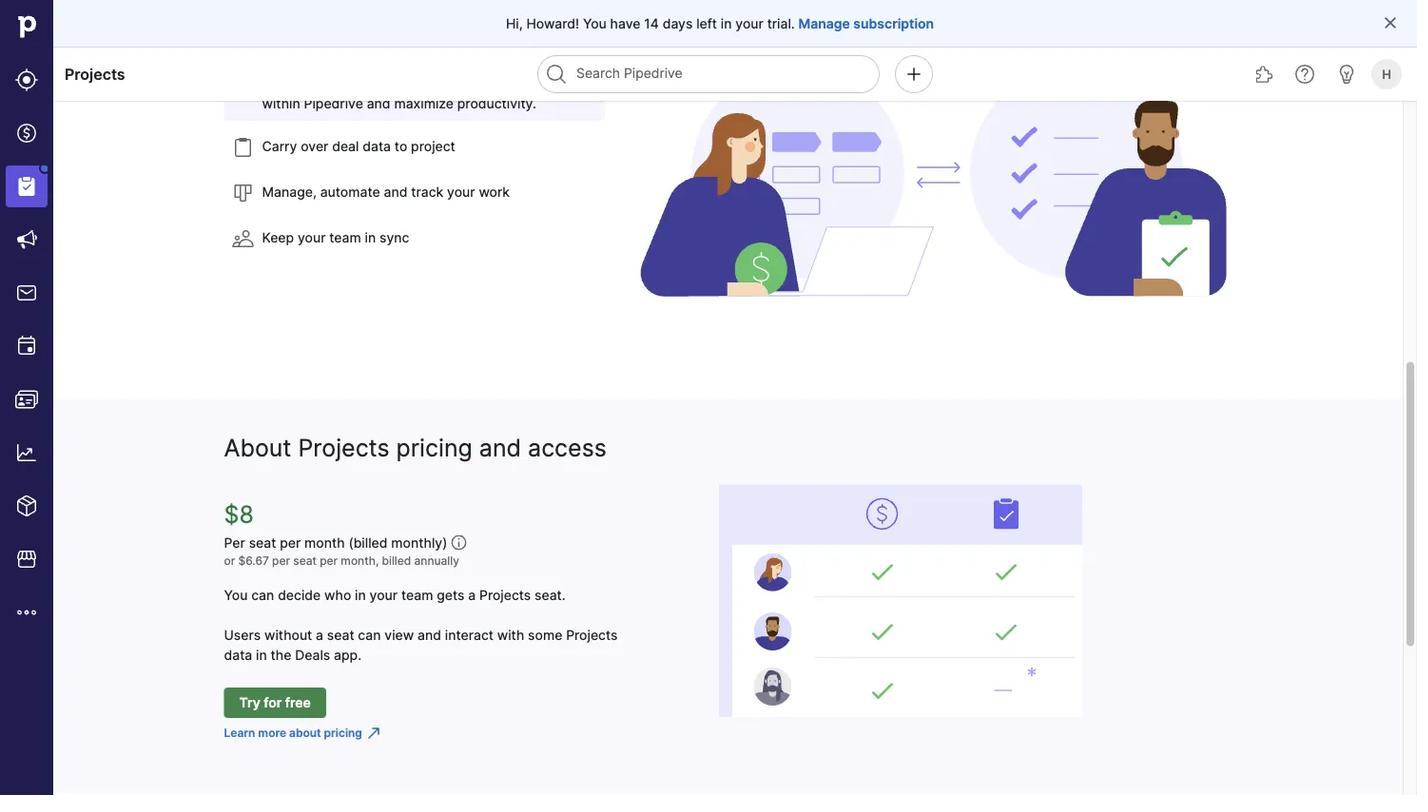 Task type: describe. For each thing, give the bounding box(es) containing it.
leads image
[[15, 68, 38, 91]]

your down billed at the bottom of the page
[[370, 587, 398, 603]]

deal
[[332, 138, 359, 154]]

0 horizontal spatial you
[[224, 587, 248, 603]]

insights image
[[15, 441, 38, 464]]

keep
[[262, 229, 294, 245]]

$6.67
[[238, 554, 269, 568]]

deals
[[295, 647, 330, 663]]

$8
[[224, 500, 254, 529]]

0 vertical spatial a
[[468, 587, 476, 603]]

for
[[264, 695, 282, 711]]

projects inside 'users without a seat can view and interact with some projects data in the deals app.'
[[566, 627, 618, 643]]

campaigns image
[[15, 228, 38, 251]]

the
[[271, 647, 292, 663]]

all
[[310, 75, 324, 91]]

learn
[[224, 726, 255, 740]]

manage, automate and track your work
[[262, 184, 510, 200]]

your left work
[[447, 184, 475, 200]]

have
[[610, 15, 641, 31]]

pipedrive
[[304, 95, 363, 111]]

1 horizontal spatial team
[[401, 587, 433, 603]]

you can decide who in your team gets a projects seat.
[[224, 587, 566, 603]]

more
[[258, 726, 286, 740]]

activities image
[[15, 335, 38, 358]]

per
[[224, 535, 245, 551]]

learn more about pricing
[[224, 726, 362, 740]]

to
[[395, 138, 407, 154]]

sales assistant image
[[1336, 63, 1359, 86]]

color primary image
[[1383, 15, 1399, 30]]

Search Pipedrive field
[[538, 55, 880, 93]]

and inside 'users without a seat can view and interact with some projects data in the deals app.'
[[418, 627, 441, 643]]

data inside 'users without a seat can view and interact with some projects data in the deals app.'
[[224, 647, 252, 663]]

or $6.67 per seat per month, billed annually
[[224, 554, 459, 568]]

your left trial.
[[736, 15, 764, 31]]

about projects pricing and access
[[224, 434, 607, 462]]

seat for $6.67
[[293, 554, 317, 568]]

hi,
[[506, 15, 523, 31]]

(billed
[[349, 535, 388, 551]]

annually
[[414, 554, 459, 568]]

without
[[264, 627, 312, 643]]

color secondary image for manage,
[[232, 182, 254, 205]]

per down month
[[320, 554, 338, 568]]

howard!
[[526, 15, 579, 31]]

trial.
[[767, 15, 795, 31]]

app.
[[334, 647, 362, 663]]

in right the who
[[355, 587, 366, 603]]

0 vertical spatial seat
[[249, 535, 276, 551]]

projects up with
[[479, 587, 531, 603]]

track
[[411, 184, 444, 200]]

or
[[224, 554, 235, 568]]

quick add image
[[903, 63, 926, 86]]

manage,
[[262, 184, 317, 200]]

h
[[1383, 67, 1392, 81]]

projects right leads icon
[[65, 65, 125, 83]]

manage subscription link
[[799, 14, 934, 33]]

0 horizontal spatial pricing
[[324, 726, 362, 740]]

a inside 'users without a seat can view and interact with some projects data in the deals app.'
[[316, 627, 323, 643]]

monthly)
[[391, 535, 447, 551]]



Task type: vqa. For each thing, say whether or not it's contained in the screenshot.
TEAM
yes



Task type: locate. For each thing, give the bounding box(es) containing it.
a up deals
[[316, 627, 323, 643]]

free
[[285, 695, 311, 711]]

about
[[289, 726, 321, 740]]

users without a seat can view and interact with some projects data in the deals app.
[[224, 627, 618, 663]]

1 horizontal spatial you
[[583, 15, 607, 31]]

color secondary image left "carry"
[[232, 136, 254, 159]]

left
[[697, 15, 717, 31]]

can
[[251, 587, 274, 603], [358, 627, 381, 643]]

work
[[479, 184, 510, 200]]

can up app.
[[358, 627, 381, 643]]

per
[[280, 535, 301, 551], [272, 554, 290, 568], [320, 554, 338, 568]]

can inside 'users without a seat can view and interact with some projects data in the deals app.'
[[358, 627, 381, 643]]

2 vertical spatial color secondary image
[[232, 227, 254, 250]]

handle all of your projects efficiently from within pipedrive and maximize productivity.
[[262, 75, 536, 111]]

and
[[367, 95, 391, 111], [384, 184, 408, 200], [479, 434, 521, 462], [418, 627, 441, 643]]

0 vertical spatial team
[[329, 229, 361, 245]]

1 vertical spatial seat
[[293, 554, 317, 568]]

1 horizontal spatial data
[[363, 138, 391, 154]]

days
[[663, 15, 693, 31]]

1 horizontal spatial can
[[358, 627, 381, 643]]

1 vertical spatial team
[[401, 587, 433, 603]]

per for seat
[[272, 554, 290, 568]]

color active image
[[366, 726, 381, 741]]

1 vertical spatial color secondary image
[[232, 182, 254, 205]]

2 horizontal spatial seat
[[327, 627, 354, 643]]

0 vertical spatial color secondary image
[[232, 136, 254, 159]]

data down users
[[224, 647, 252, 663]]

billed
[[382, 554, 411, 568]]

color secondary image left keep
[[232, 227, 254, 250]]

2 vertical spatial seat
[[327, 627, 354, 643]]

14
[[644, 15, 659, 31]]

0 vertical spatial you
[[583, 15, 607, 31]]

3 color secondary image from the top
[[232, 227, 254, 250]]

of
[[328, 75, 341, 91]]

sales inbox image
[[15, 282, 38, 304]]

your right "of"
[[344, 75, 373, 91]]

you
[[583, 15, 607, 31], [224, 587, 248, 603]]

per for month
[[280, 535, 301, 551]]

try for free button
[[224, 688, 326, 718]]

hi, howard! you have 14 days left in your  trial. manage subscription
[[506, 15, 934, 31]]

you down 'or'
[[224, 587, 248, 603]]

carry
[[262, 138, 297, 154]]

some
[[528, 627, 563, 643]]

can down $6.67
[[251, 587, 274, 603]]

seat down month
[[293, 554, 317, 568]]

your right keep
[[298, 229, 326, 245]]

in inside 'users without a seat can view and interact with some projects data in the deals app.'
[[256, 647, 267, 663]]

1 vertical spatial you
[[224, 587, 248, 603]]

1 vertical spatial a
[[316, 627, 323, 643]]

in left the
[[256, 647, 267, 663]]

1 vertical spatial can
[[358, 627, 381, 643]]

0 horizontal spatial data
[[224, 647, 252, 663]]

marketplace image
[[15, 548, 38, 571]]

0 vertical spatial data
[[363, 138, 391, 154]]

in left sync
[[365, 229, 376, 245]]

data left to at the top
[[363, 138, 391, 154]]

0 horizontal spatial a
[[316, 627, 323, 643]]

efficiently
[[431, 75, 494, 91]]

access illustration image
[[719, 477, 1083, 717]]

1 color secondary image from the top
[[232, 136, 254, 159]]

keep your team in sync
[[262, 229, 410, 245]]

manage
[[799, 15, 850, 31]]

try
[[239, 695, 260, 711]]

home image
[[12, 12, 41, 41]]

and inside handle all of your projects efficiently from within pipedrive and maximize productivity.
[[367, 95, 391, 111]]

gets
[[437, 587, 465, 603]]

contacts image
[[15, 388, 38, 411]]

learn more about pricing link
[[224, 726, 643, 794]]

menu
[[0, 0, 53, 795]]

month
[[304, 535, 345, 551]]

maximize
[[394, 95, 454, 111]]

seat up $6.67
[[249, 535, 276, 551]]

subscription
[[854, 15, 934, 31]]

project
[[411, 138, 455, 154]]

1 vertical spatial pricing
[[324, 726, 362, 740]]

per seat per month (billed monthly)
[[224, 535, 447, 551]]

color secondary image for keep
[[232, 227, 254, 250]]

interact
[[445, 627, 494, 643]]

seat
[[249, 535, 276, 551], [293, 554, 317, 568], [327, 627, 354, 643]]

over
[[301, 138, 329, 154]]

products image
[[15, 495, 38, 518]]

color undefined image
[[15, 175, 38, 198]]

sync
[[380, 229, 410, 245]]

view
[[385, 627, 414, 643]]

your
[[736, 15, 764, 31], [344, 75, 373, 91], [447, 184, 475, 200], [298, 229, 326, 245], [370, 587, 398, 603]]

seat for without
[[327, 627, 354, 643]]

you left have
[[583, 15, 607, 31]]

menu item
[[0, 160, 53, 213]]

more image
[[15, 601, 38, 624]]

productivity.
[[457, 95, 536, 111]]

color secondary image for carry
[[232, 136, 254, 159]]

0 horizontal spatial can
[[251, 587, 274, 603]]

color secondary image left the manage,
[[232, 182, 254, 205]]

with
[[497, 627, 524, 643]]

data
[[363, 138, 391, 154], [224, 647, 252, 663]]

team left gets
[[401, 587, 433, 603]]

pricing
[[396, 434, 473, 462], [324, 726, 362, 740]]

access
[[528, 434, 607, 462]]

seat up app.
[[327, 627, 354, 643]]

0 vertical spatial pricing
[[396, 434, 473, 462]]

from
[[498, 75, 527, 91]]

team
[[329, 229, 361, 245], [401, 587, 433, 603]]

in right 'left'
[[721, 15, 732, 31]]

try for free
[[239, 695, 311, 711]]

about
[[224, 434, 292, 462]]

color secondary image
[[232, 136, 254, 159], [232, 182, 254, 205], [232, 227, 254, 250]]

and left access
[[479, 434, 521, 462]]

team down automate
[[329, 229, 361, 245]]

in
[[721, 15, 732, 31], [365, 229, 376, 245], [355, 587, 366, 603], [256, 647, 267, 663]]

h button
[[1368, 55, 1406, 93]]

info image
[[451, 535, 467, 550]]

automate
[[320, 184, 380, 200]]

projects right some
[[566, 627, 618, 643]]

2 color secondary image from the top
[[232, 182, 254, 205]]

who
[[324, 587, 351, 603]]

1 horizontal spatial seat
[[293, 554, 317, 568]]

and right the view
[[418, 627, 441, 643]]

and down projects
[[367, 95, 391, 111]]

1 vertical spatial data
[[224, 647, 252, 663]]

projects right about
[[298, 434, 390, 462]]

seat.
[[535, 587, 566, 603]]

a right gets
[[468, 587, 476, 603]]

carry over deal data to project
[[262, 138, 455, 154]]

0 horizontal spatial team
[[329, 229, 361, 245]]

per right $6.67
[[272, 554, 290, 568]]

your inside handle all of your projects efficiently from within pipedrive and maximize productivity.
[[344, 75, 373, 91]]

month,
[[341, 554, 379, 568]]

0 horizontal spatial seat
[[249, 535, 276, 551]]

projects
[[65, 65, 125, 83], [298, 434, 390, 462], [479, 587, 531, 603], [566, 627, 618, 643]]

1 horizontal spatial a
[[468, 587, 476, 603]]

1 horizontal spatial pricing
[[396, 434, 473, 462]]

0 vertical spatial can
[[251, 587, 274, 603]]

handle
[[262, 75, 307, 91]]

and left the track
[[384, 184, 408, 200]]

seat inside 'users without a seat can view and interact with some projects data in the deals app.'
[[327, 627, 354, 643]]

a
[[468, 587, 476, 603], [316, 627, 323, 643]]

per left month
[[280, 535, 301, 551]]

decide
[[278, 587, 321, 603]]

users
[[224, 627, 261, 643]]

within
[[262, 95, 300, 111]]

deals image
[[15, 122, 38, 145]]

projects
[[376, 75, 428, 91]]

quick help image
[[1294, 63, 1317, 86]]



